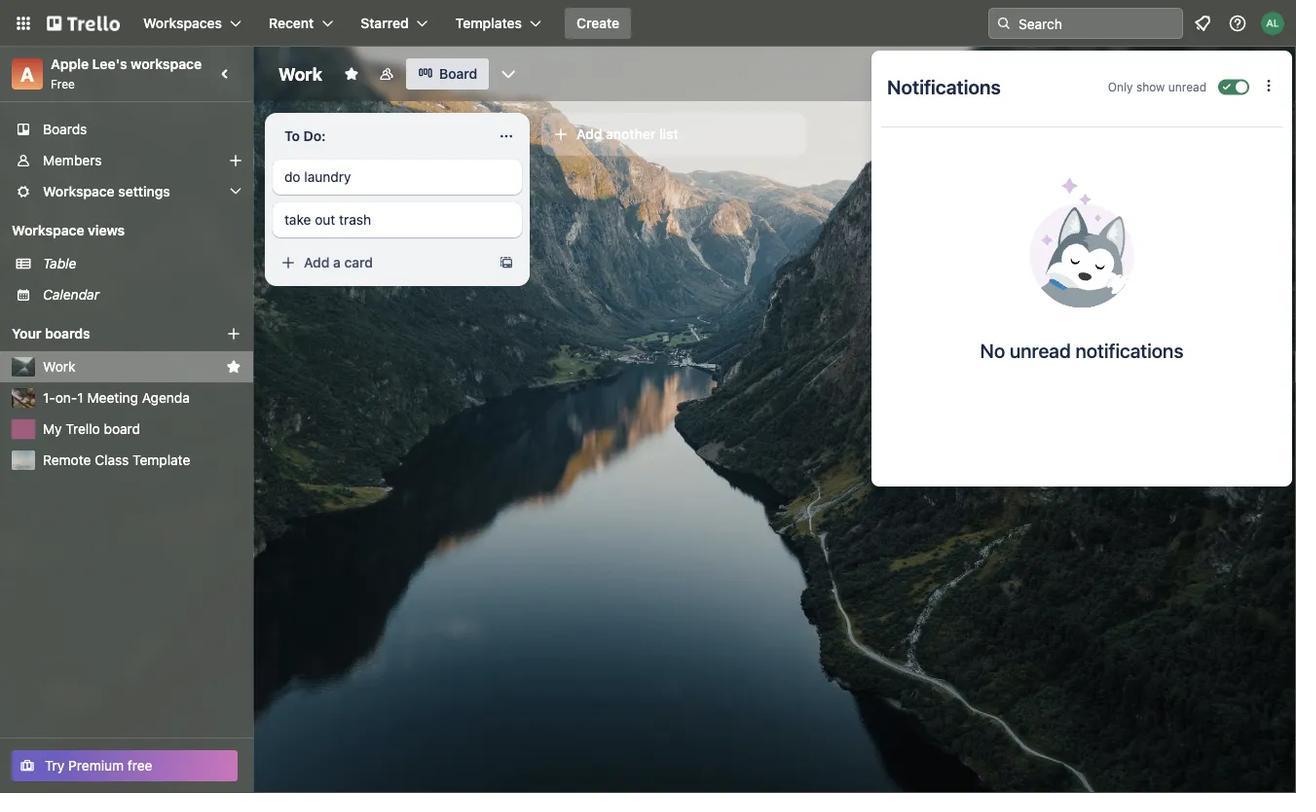 Task type: vqa. For each thing, say whether or not it's contained in the screenshot.
views
yes



Task type: describe. For each thing, give the bounding box(es) containing it.
1
[[77, 390, 84, 406]]

only show unread
[[1108, 80, 1207, 94]]

workspace
[[131, 56, 202, 72]]

views
[[88, 223, 125, 239]]

no
[[981, 339, 1006, 362]]

1-on-1 meeting agenda link
[[43, 389, 242, 408]]

share button
[[1175, 58, 1251, 90]]

lee's
[[92, 56, 127, 72]]

trello
[[66, 421, 100, 437]]

my trello board
[[43, 421, 140, 437]]

show menu image
[[1261, 64, 1280, 84]]

do
[[284, 169, 301, 185]]

agenda
[[142, 390, 190, 406]]

laundry
[[304, 169, 351, 185]]

to do:
[[284, 128, 326, 144]]

boards
[[43, 121, 87, 137]]

1-
[[43, 390, 55, 406]]

take out trash link
[[284, 210, 510, 230]]

another
[[606, 126, 656, 142]]

free
[[128, 758, 152, 774]]

on-
[[55, 390, 77, 406]]

boards
[[45, 326, 90, 342]]

workspace visible image
[[379, 66, 395, 82]]

0 notifications image
[[1191, 12, 1215, 35]]

your boards
[[12, 326, 90, 342]]

0 horizontal spatial unread
[[1010, 339, 1071, 362]]

take out trash
[[284, 212, 371, 228]]

edit card image
[[497, 211, 512, 227]]

add for add another list
[[577, 126, 603, 142]]

filters
[[1081, 66, 1121, 82]]

board
[[104, 421, 140, 437]]

remote class template link
[[43, 451, 242, 471]]

add a card
[[304, 255, 373, 271]]

customize views image
[[499, 64, 518, 84]]

search image
[[997, 16, 1012, 31]]

starred
[[361, 15, 409, 31]]

create
[[577, 15, 620, 31]]

trash
[[339, 212, 371, 228]]

show
[[1137, 80, 1166, 94]]

work inside text box
[[279, 63, 322, 84]]

do:
[[304, 128, 326, 144]]

remote
[[43, 453, 91, 469]]

board
[[439, 66, 478, 82]]

notifications
[[1076, 339, 1184, 362]]

add for add a card
[[304, 255, 330, 271]]

create from template… image
[[499, 255, 514, 271]]

starred icon image
[[226, 359, 242, 375]]

add board image
[[226, 326, 242, 342]]

Board name text field
[[269, 58, 332, 90]]

back to home image
[[47, 8, 120, 39]]

workspace settings button
[[0, 176, 253, 208]]

card
[[344, 255, 373, 271]]

open information menu image
[[1228, 14, 1248, 33]]

only
[[1108, 80, 1133, 94]]

recent
[[269, 15, 314, 31]]

work link
[[43, 358, 218, 377]]

free
[[51, 77, 75, 91]]

workspaces
[[143, 15, 222, 31]]

automation image
[[1017, 58, 1044, 86]]

notifications
[[887, 75, 1001, 98]]

take
[[284, 212, 311, 228]]



Task type: locate. For each thing, give the bounding box(es) containing it.
premium
[[68, 758, 124, 774]]

1 vertical spatial add
[[304, 255, 330, 271]]

workspace navigation collapse icon image
[[212, 60, 240, 88]]

add inside button
[[304, 255, 330, 271]]

my
[[43, 421, 62, 437]]

starred button
[[349, 8, 440, 39]]

workspace down the members
[[43, 184, 115, 200]]

calendar
[[43, 287, 99, 303]]

create button
[[565, 8, 631, 39]]

class
[[95, 453, 129, 469]]

Search field
[[1012, 9, 1183, 38]]

templates
[[456, 15, 522, 31]]

templates button
[[444, 8, 553, 39]]

board link
[[406, 58, 489, 90]]

apple lee (applelee29) image
[[1262, 12, 1285, 35]]

a link
[[12, 58, 43, 90]]

workspace for workspace settings
[[43, 184, 115, 200]]

boards link
[[0, 114, 253, 145]]

add another list button
[[542, 113, 807, 156]]

0 horizontal spatial work
[[43, 359, 75, 375]]

0 horizontal spatial add
[[304, 255, 330, 271]]

workspace inside popup button
[[43, 184, 115, 200]]

star or unstar board image
[[344, 66, 359, 82]]

power ups image
[[990, 66, 1005, 82]]

primary element
[[0, 0, 1297, 47]]

to
[[284, 128, 300, 144]]

template
[[133, 453, 190, 469]]

table link
[[43, 254, 242, 274]]

apple lee's workspace link
[[51, 56, 202, 72]]

no unread notifications
[[981, 339, 1184, 362]]

0 vertical spatial unread
[[1169, 80, 1207, 94]]

your boards with 4 items element
[[12, 322, 197, 346]]

add left a
[[304, 255, 330, 271]]

1 vertical spatial workspace
[[12, 223, 84, 239]]

your
[[12, 326, 41, 342]]

1 vertical spatial work
[[43, 359, 75, 375]]

try premium free button
[[12, 751, 238, 782]]

table
[[43, 256, 76, 272]]

1 vertical spatial unread
[[1010, 339, 1071, 362]]

work up 'on-'
[[43, 359, 75, 375]]

do laundry link
[[284, 168, 510, 187]]

1 horizontal spatial add
[[577, 126, 603, 142]]

workspace up table
[[12, 223, 84, 239]]

apple lee (applelee29) image
[[1141, 60, 1169, 88]]

workspace for workspace views
[[12, 223, 84, 239]]

taco image
[[1030, 178, 1134, 308]]

workspace views
[[12, 223, 125, 239]]

add
[[577, 126, 603, 142], [304, 255, 330, 271]]

list
[[660, 126, 679, 142]]

a
[[333, 255, 341, 271]]

settings
[[118, 184, 170, 200]]

apple
[[51, 56, 89, 72]]

share
[[1202, 66, 1239, 82]]

0 vertical spatial work
[[279, 63, 322, 84]]

workspace settings
[[43, 184, 170, 200]]

1 horizontal spatial unread
[[1169, 80, 1207, 94]]

a
[[20, 62, 34, 85]]

unread
[[1169, 80, 1207, 94], [1010, 339, 1071, 362]]

To Do: text field
[[273, 121, 487, 152]]

add inside button
[[577, 126, 603, 142]]

members
[[43, 152, 102, 169]]

remote class template
[[43, 453, 190, 469]]

add another list
[[577, 126, 679, 142]]

do laundry
[[284, 169, 351, 185]]

filters button
[[1052, 58, 1127, 90]]

1 horizontal spatial work
[[279, 63, 322, 84]]

workspaces button
[[132, 8, 253, 39]]

calendar link
[[43, 285, 242, 305]]

try premium free
[[45, 758, 152, 774]]

add a card button
[[273, 247, 491, 279]]

recent button
[[257, 8, 345, 39]]

my trello board link
[[43, 420, 242, 439]]

workspace
[[43, 184, 115, 200], [12, 223, 84, 239]]

meeting
[[87, 390, 138, 406]]

try
[[45, 758, 65, 774]]

out
[[315, 212, 335, 228]]

work down recent dropdown button
[[279, 63, 322, 84]]

work
[[279, 63, 322, 84], [43, 359, 75, 375]]

unread right apple lee (applelee29) image
[[1169, 80, 1207, 94]]

unread right "no"
[[1010, 339, 1071, 362]]

1-on-1 meeting agenda
[[43, 390, 190, 406]]

members link
[[0, 145, 253, 176]]

0 vertical spatial add
[[577, 126, 603, 142]]

apple lee's workspace free
[[51, 56, 202, 91]]

add left another
[[577, 126, 603, 142]]

0 vertical spatial workspace
[[43, 184, 115, 200]]



